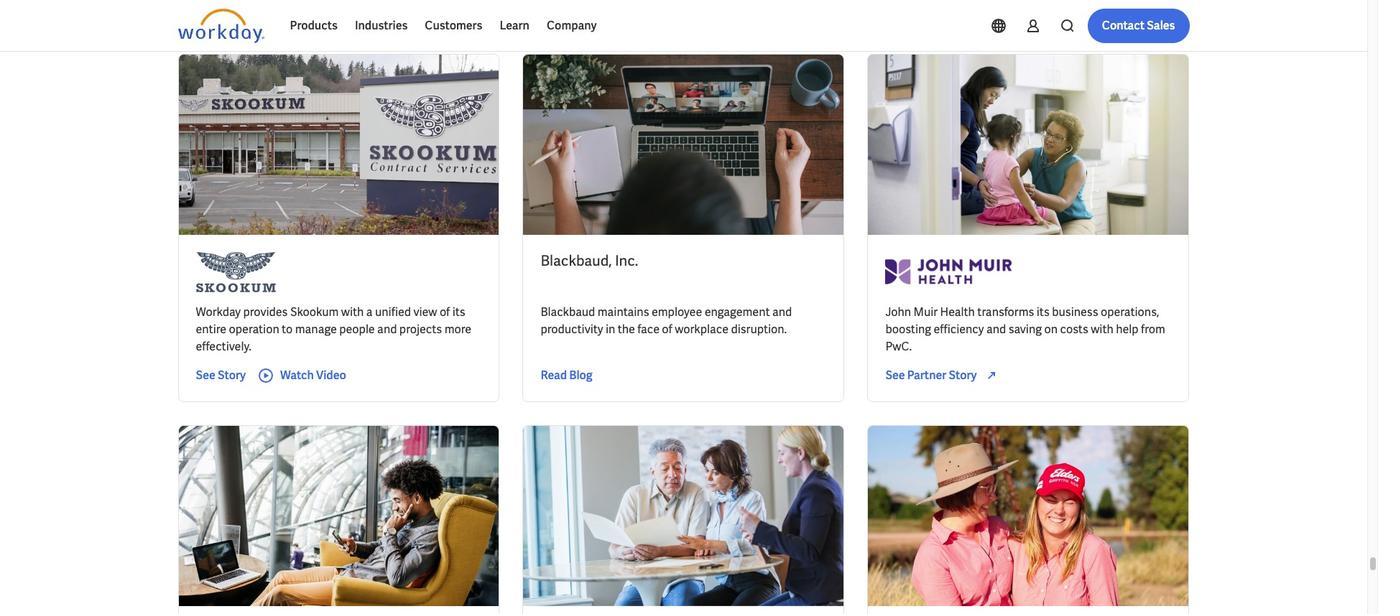 Task type: vqa. For each thing, say whether or not it's contained in the screenshot.
See how Workday Adaptive Planning helps you plan company-wide.
no



Task type: locate. For each thing, give the bounding box(es) containing it.
1 vertical spatial of
[[662, 322, 672, 337]]

industry button
[[254, 8, 332, 37]]

1 see from the left
[[196, 368, 215, 383]]

all
[[588, 16, 600, 29]]

read blog
[[541, 368, 592, 383]]

with
[[341, 305, 364, 320], [1091, 322, 1114, 337]]

1 horizontal spatial story
[[949, 368, 977, 383]]

and down unified
[[377, 322, 397, 337]]

0 horizontal spatial of
[[440, 305, 450, 320]]

more
[[493, 16, 517, 29]]

see down pwc.
[[885, 368, 905, 383]]

go to the homepage image
[[178, 9, 264, 43]]

0 vertical spatial of
[[440, 305, 450, 320]]

engagement
[[705, 305, 770, 320]]

pwc.
[[885, 339, 912, 354]]

see story link
[[196, 367, 246, 384]]

muir
[[914, 304, 938, 319]]

1 vertical spatial with
[[1091, 322, 1114, 337]]

and inside john muir health transforms its business operations, boosting efficiency and saving on costs with help from pwc.
[[986, 322, 1006, 337]]

a
[[366, 305, 373, 320]]

see partner story link
[[885, 367, 1006, 384]]

blackbaud
[[541, 305, 595, 320]]

2 story from the left
[[949, 368, 977, 383]]

1 horizontal spatial and
[[772, 305, 792, 320]]

2 horizontal spatial and
[[986, 322, 1006, 337]]

skookum
[[290, 305, 339, 320]]

0 horizontal spatial its
[[452, 305, 465, 320]]

1 horizontal spatial with
[[1091, 322, 1114, 337]]

to
[[282, 322, 293, 337]]

sales
[[1147, 18, 1175, 33]]

john muir health transforms its business operations, boosting efficiency and saving on costs with help from pwc.
[[885, 304, 1165, 354]]

0 horizontal spatial and
[[377, 322, 397, 337]]

see
[[196, 368, 215, 383], [885, 368, 905, 383]]

and inside workday provides skookum with a unified view of its entire operation to manage people and projects more effectively.
[[377, 322, 397, 337]]

its up on
[[1037, 304, 1050, 319]]

blog
[[569, 368, 592, 383]]

see for see partner story
[[885, 368, 905, 383]]

unified
[[375, 305, 411, 320]]

story right the partner
[[949, 368, 977, 383]]

its up 'more' at bottom left
[[452, 305, 465, 320]]

of right view
[[440, 305, 450, 320]]

company
[[547, 18, 597, 33]]

business
[[355, 16, 397, 29]]

provides
[[243, 305, 288, 320]]

saving
[[1009, 322, 1042, 337]]

0 horizontal spatial with
[[341, 305, 364, 320]]

0 horizontal spatial see
[[196, 368, 215, 383]]

and up disruption.
[[772, 305, 792, 320]]

face
[[638, 322, 660, 337]]

clear all button
[[557, 8, 604, 37]]

costs
[[1060, 322, 1088, 337]]

2 its from the left
[[452, 305, 465, 320]]

story
[[218, 368, 246, 383], [949, 368, 977, 383]]

john
[[885, 304, 911, 319]]

1 its from the left
[[1037, 304, 1050, 319]]

entire
[[196, 322, 226, 337]]

help
[[1116, 322, 1139, 337]]

contact sales
[[1102, 18, 1175, 33]]

projects
[[399, 322, 442, 337]]

blackbaud,
[[541, 251, 612, 270]]

watch video link
[[257, 367, 346, 384]]

of inside workday provides skookum with a unified view of its entire operation to manage people and projects more effectively.
[[440, 305, 450, 320]]

workday provides skookum with a unified view of its entire operation to manage people and projects more effectively.
[[196, 305, 471, 354]]

on
[[1044, 322, 1058, 337]]

2 see from the left
[[885, 368, 905, 383]]

1 horizontal spatial of
[[662, 322, 672, 337]]

1 horizontal spatial see
[[885, 368, 905, 383]]

see down effectively.
[[196, 368, 215, 383]]

see partner story
[[885, 368, 977, 383]]

disruption.
[[731, 322, 787, 337]]

and down transforms
[[986, 322, 1006, 337]]

and inside blackbaud maintains employee engagement and productivity in the face of workplace disruption.
[[772, 305, 792, 320]]

1 story from the left
[[218, 368, 246, 383]]

0 horizontal spatial story
[[218, 368, 246, 383]]

clear all
[[562, 16, 600, 29]]

customers button
[[416, 9, 491, 43]]

0 vertical spatial with
[[341, 305, 364, 320]]

1 horizontal spatial its
[[1037, 304, 1050, 319]]

business
[[1052, 304, 1098, 319]]

learn button
[[491, 9, 538, 43]]

blackbaud maintains employee engagement and productivity in the face of workplace disruption.
[[541, 305, 792, 337]]

effectively.
[[196, 339, 251, 354]]

business outcome button
[[344, 8, 470, 37]]

of
[[440, 305, 450, 320], [662, 322, 672, 337]]

and
[[772, 305, 792, 320], [986, 322, 1006, 337], [377, 322, 397, 337]]

story down effectively.
[[218, 368, 246, 383]]

its inside john muir health transforms its business operations, boosting efficiency and saving on costs with help from pwc.
[[1037, 304, 1050, 319]]

with left the a
[[341, 305, 364, 320]]

its
[[1037, 304, 1050, 319], [452, 305, 465, 320]]

with left help
[[1091, 322, 1114, 337]]

maintains
[[598, 305, 649, 320]]

of right face
[[662, 322, 672, 337]]

employee
[[652, 305, 702, 320]]



Task type: describe. For each thing, give the bounding box(es) containing it.
business outcome
[[355, 16, 441, 29]]

industry
[[266, 16, 304, 29]]

its inside workday provides skookum with a unified view of its entire operation to manage people and projects more effectively.
[[452, 305, 465, 320]]

more button
[[481, 8, 546, 37]]

watch video
[[280, 368, 346, 383]]

efficiency
[[934, 322, 984, 337]]

boosting
[[885, 322, 931, 337]]

with inside john muir health transforms its business operations, boosting efficiency and saving on costs with help from pwc.
[[1091, 322, 1114, 337]]

see story
[[196, 368, 246, 383]]

watch
[[280, 368, 314, 383]]

clear
[[562, 16, 586, 29]]

transforms
[[977, 304, 1034, 319]]

john muir health image
[[885, 252, 1012, 292]]

of inside blackbaud maintains employee engagement and productivity in the face of workplace disruption.
[[662, 322, 672, 337]]

products
[[290, 18, 338, 33]]

video
[[316, 368, 346, 383]]

partner
[[907, 368, 946, 383]]

view
[[413, 305, 437, 320]]

industries
[[355, 18, 408, 33]]

manage
[[295, 322, 337, 337]]

company button
[[538, 9, 605, 43]]

contact sales link
[[1088, 9, 1189, 43]]

outcome
[[399, 16, 441, 29]]

health
[[940, 304, 975, 319]]

from
[[1141, 322, 1165, 337]]

contact
[[1102, 18, 1145, 33]]

workday
[[196, 305, 241, 320]]

people
[[339, 322, 375, 337]]

inc.
[[615, 251, 638, 270]]

in
[[606, 322, 615, 337]]

blackbaud, inc.
[[541, 251, 638, 270]]

products button
[[281, 9, 346, 43]]

topic button
[[178, 8, 243, 37]]

productivity
[[541, 322, 603, 337]]

operations,
[[1101, 304, 1159, 319]]

Search Customer Stories text field
[[985, 9, 1161, 34]]

more
[[444, 322, 471, 337]]

read blog link
[[541, 367, 592, 384]]

with inside workday provides skookum with a unified view of its entire operation to manage people and projects more effectively.
[[341, 305, 364, 320]]

read
[[541, 368, 567, 383]]

the
[[618, 322, 635, 337]]

see for see story
[[196, 368, 215, 383]]

operation
[[229, 322, 279, 337]]

skookum educational programs image
[[196, 252, 276, 292]]

customers
[[425, 18, 482, 33]]

learn
[[500, 18, 529, 33]]

workplace
[[675, 322, 729, 337]]

industries button
[[346, 9, 416, 43]]

topic
[[189, 16, 214, 29]]



